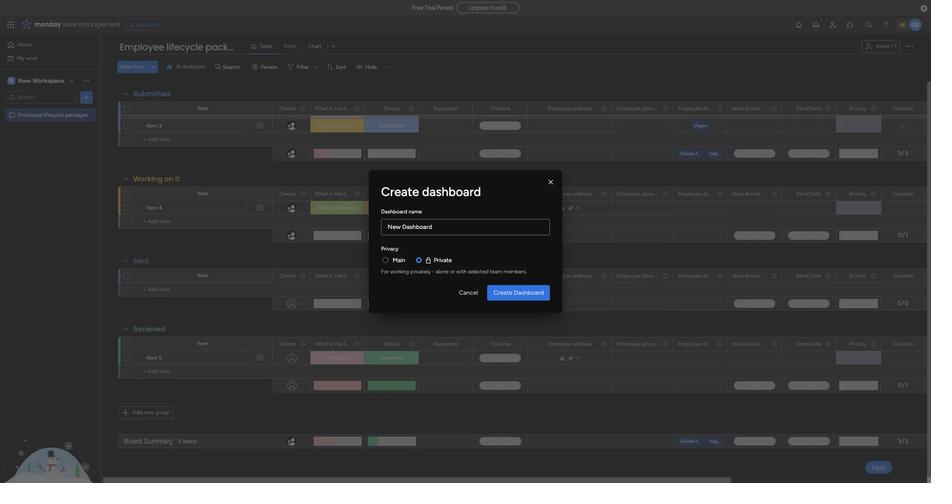 Task type: locate. For each thing, give the bounding box(es) containing it.
1 vertical spatial employee lifecycle packages
[[18, 112, 88, 118]]

priority for 4th priority field from the top of the page
[[849, 341, 867, 348]]

1 send from the top
[[796, 105, 809, 112]]

it
[[175, 174, 180, 184], [405, 205, 408, 211]]

3 what is the life event? from the top
[[315, 273, 369, 279]]

0 horizontal spatial packages
[[65, 112, 88, 118]]

0 horizontal spatial working on it
[[133, 174, 180, 184]]

work inside button
[[26, 55, 38, 61]]

4 owner field from the top
[[278, 340, 298, 349]]

help image
[[882, 21, 890, 29]]

dashboard
[[381, 209, 407, 215], [514, 289, 544, 297]]

gluten free
[[680, 151, 704, 156], [680, 439, 704, 445]]

0 vertical spatial create
[[381, 185, 419, 199]]

employee lifecycle packages up ai assistant button
[[120, 41, 250, 53]]

employee inside employee lifecycle packages field
[[120, 41, 164, 53]]

1 horizontal spatial working on it
[[376, 205, 408, 211]]

0 vertical spatial received
[[133, 325, 166, 334]]

help button
[[865, 462, 892, 474]]

1 send date field from the top
[[794, 104, 823, 113]]

life for 2nd what is the life event? field from the bottom
[[344, 273, 351, 279]]

1 horizontal spatial create
[[494, 289, 512, 297]]

0 horizontal spatial received
[[133, 325, 166, 334]]

notifications image
[[795, 21, 803, 29]]

2 employee phone number from the top
[[617, 191, 677, 197]]

1
[[894, 43, 897, 50], [906, 232, 908, 239], [906, 382, 908, 389]]

0 horizontal spatial lifecycle
[[44, 112, 64, 118]]

0 horizontal spatial working
[[133, 174, 163, 184]]

1 vertical spatial wedding
[[327, 355, 348, 362]]

1 horizontal spatial new
[[120, 64, 132, 70]]

1 restriction from the top
[[721, 105, 746, 112]]

0 vertical spatial working on it
[[133, 174, 180, 184]]

4 the from the top
[[334, 341, 342, 348]]

working up item 4
[[133, 174, 163, 184]]

4 employee dietary restriction field from the top
[[676, 340, 746, 349]]

2 owner from the top
[[280, 191, 296, 197]]

free
[[412, 4, 423, 11]]

1 event? from the top
[[352, 105, 369, 112]]

item
[[133, 64, 144, 70], [197, 105, 208, 112], [146, 109, 157, 115], [146, 123, 157, 129], [197, 191, 208, 197], [146, 205, 157, 211], [197, 273, 208, 279], [197, 341, 208, 347], [146, 355, 157, 362]]

Submitted field
[[131, 89, 172, 99]]

timeline
[[490, 105, 510, 112], [490, 273, 510, 279], [490, 341, 510, 348]]

send
[[796, 105, 809, 112], [796, 191, 809, 197], [796, 273, 809, 279], [796, 341, 809, 348]]

Requester field
[[432, 104, 460, 113], [432, 190, 460, 198], [432, 272, 460, 281], [432, 340, 460, 349]]

sent
[[133, 256, 149, 266]]

0 vertical spatial on
[[164, 174, 173, 184]]

1 vertical spatial lifecycle
[[44, 112, 64, 118]]

1 vertical spatial working
[[376, 205, 396, 211]]

Employee phone number field
[[615, 104, 677, 113], [615, 190, 677, 198], [615, 272, 677, 281], [615, 340, 677, 349]]

4 employee phone number field from the top
[[615, 340, 677, 349]]

packages
[[205, 41, 250, 53], [65, 112, 88, 118]]

employee phone number for 2nd employee phone number field from the top
[[617, 191, 677, 197]]

goodies for first goodies field from the bottom of the page
[[893, 341, 913, 348]]

Search field
[[221, 62, 244, 72]]

item inside button
[[133, 64, 144, 70]]

1 horizontal spatial received
[[381, 355, 403, 362]]

dashboard name heading
[[381, 208, 422, 216]]

2 employee address from the top
[[548, 191, 592, 197]]

what is the life event? for fourth what is the life event? field from the top of the page
[[315, 341, 369, 348]]

Status field
[[382, 104, 402, 113], [382, 190, 402, 198], [382, 272, 402, 281], [382, 340, 402, 349]]

2 timeline from the top
[[490, 273, 510, 279]]

employee address for fourth employee address field from the bottom of the page
[[548, 105, 592, 112]]

0 horizontal spatial new
[[18, 77, 31, 84]]

2 send from the top
[[796, 191, 809, 197]]

2 vertical spatial timeline field
[[488, 340, 512, 349]]

create down team
[[494, 289, 512, 297]]

Owner field
[[278, 104, 298, 113], [278, 190, 298, 198], [278, 272, 298, 281], [278, 340, 298, 349]]

rocket image left question icon
[[568, 356, 573, 361]]

1 employee address from the top
[[548, 105, 592, 112]]

0 horizontal spatial it
[[175, 174, 180, 184]]

1 ideal from the top
[[732, 105, 744, 112]]

create inside heading
[[381, 185, 419, 199]]

warning image
[[560, 356, 566, 361]]

2 vertical spatial timeline
[[490, 341, 510, 348]]

cancel
[[459, 289, 478, 297]]

3 is from the top
[[329, 273, 333, 279]]

work
[[63, 20, 77, 29], [26, 55, 38, 61]]

0 vertical spatial packages
[[205, 41, 250, 53]]

inbox image
[[812, 21, 820, 29]]

/
[[891, 43, 893, 50], [902, 150, 904, 157], [902, 232, 905, 239], [902, 300, 904, 307], [902, 382, 905, 389], [902, 438, 904, 445]]

management
[[78, 20, 120, 29]]

1 priority field from the top
[[847, 104, 869, 113]]

new inside button
[[120, 64, 132, 70]]

1 requester from the top
[[434, 105, 458, 112]]

4 employee dietary restriction from the top
[[678, 341, 746, 348]]

employee lifecycle packages inside list box
[[18, 112, 88, 118]]

2 ideal from the top
[[732, 191, 744, 197]]

working
[[133, 174, 163, 184], [376, 205, 396, 211]]

Employee dietary restriction field
[[676, 104, 746, 113], [676, 190, 746, 198], [676, 272, 746, 281], [676, 340, 746, 349]]

0 horizontal spatial work
[[26, 55, 38, 61]]

life for 1st what is the life event? field
[[344, 105, 351, 112]]

Timeline field
[[488, 104, 512, 113], [488, 272, 512, 281], [488, 340, 512, 349]]

ideal for 1st ideal arrival date "field" from the bottom
[[732, 341, 744, 348]]

1 horizontal spatial packages
[[205, 41, 250, 53]]

select product image
[[7, 21, 15, 29]]

life
[[344, 105, 351, 112], [344, 191, 351, 197], [344, 273, 351, 279], [344, 341, 351, 348]]

arrival
[[745, 105, 760, 112], [745, 191, 760, 197], [745, 273, 760, 279], [745, 341, 760, 348]]

0 vertical spatial wedding
[[327, 108, 348, 115]]

add view image
[[332, 44, 335, 49]]

0 vertical spatial gluten free
[[680, 151, 704, 156]]

working on it
[[133, 174, 180, 184], [376, 205, 408, 211]]

event?
[[352, 105, 369, 112], [352, 191, 369, 197], [352, 273, 369, 279], [352, 341, 369, 348]]

rocket image for question icon
[[568, 356, 573, 361]]

requester for fourth the requester field
[[434, 341, 458, 348]]

filter button
[[284, 61, 321, 73]]

monday work management
[[34, 20, 120, 29]]

1 rocket image from the top
[[568, 206, 573, 211]]

lifecycle inside list box
[[44, 112, 64, 118]]

4 send date from the top
[[796, 341, 821, 348]]

work
[[316, 205, 329, 211]]

3 / 3
[[898, 150, 908, 157]]

board
[[124, 437, 142, 446]]

1 vertical spatial gluten
[[680, 439, 694, 445]]

0 vertical spatial new
[[120, 64, 132, 70]]

1 timeline field from the top
[[488, 104, 512, 113]]

ideal for 2nd ideal arrival date "field"
[[732, 191, 744, 197]]

3 employee address from the top
[[548, 273, 592, 279]]

now
[[490, 5, 501, 11]]

1 horizontal spatial it
[[405, 205, 408, 211]]

0 / 1
[[898, 232, 908, 239], [898, 382, 908, 389]]

1 horizontal spatial dashboard
[[514, 289, 544, 297]]

1 status from the top
[[384, 105, 400, 112]]

priority
[[849, 105, 867, 112], [849, 191, 867, 197], [849, 273, 867, 279], [849, 341, 867, 348]]

0 vertical spatial timeline
[[490, 105, 510, 112]]

Working on it field
[[131, 174, 182, 184]]

1 ideal arrival date from the top
[[732, 105, 773, 112]]

column information image
[[300, 106, 306, 112], [663, 106, 669, 112], [871, 106, 877, 112], [354, 191, 360, 197], [408, 191, 414, 197], [663, 191, 669, 197], [771, 191, 777, 197], [825, 191, 831, 197], [601, 273, 608, 279], [663, 273, 669, 279], [717, 273, 723, 279], [771, 273, 777, 279], [825, 273, 831, 279], [871, 273, 877, 279], [408, 341, 414, 348], [663, 341, 669, 348]]

privacy
[[381, 246, 399, 252]]

2 what is the life event? from the top
[[315, 191, 369, 197]]

create up dashboard name heading
[[381, 185, 419, 199]]

1 vertical spatial 0 / 1
[[898, 382, 908, 389]]

phone
[[642, 105, 657, 112], [642, 191, 657, 197], [642, 273, 657, 279], [642, 341, 657, 348]]

1 arrival from the top
[[745, 105, 760, 112]]

2 free from the top
[[696, 439, 704, 445]]

ideal
[[732, 105, 744, 112], [732, 191, 744, 197], [732, 273, 744, 279], [732, 341, 744, 348]]

4 priority field from the top
[[847, 340, 869, 349]]

dashboard left name
[[381, 209, 407, 215]]

2 goodies field from the top
[[891, 190, 915, 198]]

create inside button
[[494, 289, 512, 297]]

1 horizontal spatial employee lifecycle packages
[[120, 41, 250, 53]]

1 0 / 1 from the top
[[898, 232, 908, 239]]

send for 3rd send date field from the bottom of the page
[[796, 191, 809, 197]]

1 vertical spatial gluten free
[[680, 439, 704, 445]]

Employee lifecycle packages field
[[118, 41, 250, 54]]

1 employee phone number from the top
[[617, 105, 677, 112]]

new
[[144, 410, 154, 416]]

1 vertical spatial work
[[26, 55, 38, 61]]

0 horizontal spatial dashboard
[[381, 209, 407, 215]]

ideal arrival date
[[732, 105, 773, 112], [732, 191, 773, 197], [732, 273, 773, 279], [732, 341, 773, 348]]

team
[[490, 269, 502, 275]]

2 gluten from the top
[[680, 439, 694, 445]]

4 phone from the top
[[642, 341, 657, 348]]

1 vertical spatial new
[[18, 77, 31, 84]]

rocket image
[[568, 206, 573, 211], [568, 356, 573, 361]]

2 address from the top
[[573, 191, 592, 197]]

what
[[315, 105, 328, 112], [315, 191, 328, 197], [315, 273, 328, 279], [315, 341, 328, 348]]

3 status from the top
[[384, 273, 400, 279]]

0 vertical spatial gluten
[[680, 151, 694, 156]]

4 address from the top
[[573, 341, 592, 348]]

question image
[[576, 356, 580, 361]]

new item button
[[117, 61, 147, 73]]

0 vertical spatial free
[[696, 151, 704, 156]]

work right my
[[26, 55, 38, 61]]

or
[[450, 269, 455, 275]]

0 horizontal spatial 5
[[159, 355, 162, 362]]

Ideal Arrival Date field
[[730, 104, 773, 113], [730, 190, 773, 198], [730, 272, 773, 281], [730, 340, 773, 349]]

item 5
[[146, 355, 162, 362]]

employee lifecycle packages list box
[[0, 107, 99, 226]]

the
[[334, 105, 342, 112], [334, 191, 342, 197], [334, 273, 342, 279], [334, 341, 342, 348]]

2 vertical spatial submitted
[[379, 122, 405, 129]]

family
[[322, 122, 337, 129]]

work for my
[[26, 55, 38, 61]]

working on it left name
[[376, 205, 408, 211]]

board summary
[[124, 437, 173, 446]]

1 address from the top
[[573, 105, 592, 112]]

1 vertical spatial timeline field
[[488, 272, 512, 281]]

rocket image left question image
[[568, 206, 573, 211]]

see plans button
[[125, 19, 162, 31]]

1 what is the life event? from the top
[[315, 105, 369, 112]]

0 vertical spatial rocket image
[[568, 206, 573, 211]]

option
[[0, 108, 99, 110]]

2 ideal arrival date field from the top
[[730, 190, 773, 198]]

2 employee dietary restriction field from the top
[[676, 190, 746, 198]]

requester for fourth the requester field from the bottom of the page
[[434, 105, 458, 112]]

address for 3rd employee address field from the bottom of the page
[[573, 191, 592, 197]]

employee address for 2nd employee address field from the bottom
[[548, 273, 592, 279]]

0 vertical spatial dashboard
[[381, 209, 407, 215]]

workspace selection element
[[7, 76, 65, 85]]

lifecycle inside field
[[166, 41, 203, 53]]

2 send date field from the top
[[794, 190, 823, 198]]

0 horizontal spatial create
[[381, 185, 419, 199]]

1 vertical spatial 1
[[906, 232, 908, 239]]

Goodies field
[[891, 104, 915, 113], [891, 190, 915, 198], [891, 272, 915, 281], [891, 340, 915, 349]]

1 horizontal spatial work
[[63, 20, 77, 29]]

goodies
[[893, 105, 913, 112], [893, 191, 913, 197], [893, 273, 913, 279], [893, 341, 913, 348]]

group
[[155, 410, 170, 416]]

invite members image
[[829, 21, 837, 29]]

1 inside button
[[894, 43, 897, 50]]

2 the from the top
[[334, 191, 342, 197]]

new item
[[120, 64, 144, 70]]

3 priority from the top
[[849, 273, 867, 279]]

column information image
[[354, 106, 360, 112], [408, 106, 414, 112], [601, 106, 608, 112], [717, 106, 723, 112], [771, 106, 777, 112], [825, 106, 831, 112], [300, 191, 306, 197], [601, 191, 608, 197], [717, 191, 723, 197], [871, 191, 877, 197], [300, 273, 306, 279], [354, 273, 360, 279], [408, 273, 414, 279], [300, 341, 306, 348], [354, 341, 360, 348], [601, 341, 608, 348], [717, 341, 723, 348], [771, 341, 777, 348], [825, 341, 831, 348], [871, 341, 877, 348]]

ideal for second ideal arrival date "field" from the bottom of the page
[[732, 273, 744, 279]]

dashboard down "members."
[[514, 289, 544, 297]]

1 horizontal spatial lifecycle
[[166, 41, 203, 53]]

4 what from the top
[[315, 341, 328, 348]]

workspace image
[[7, 76, 15, 85]]

lifecycle down 'search in workspace' field
[[44, 112, 64, 118]]

1 vertical spatial create
[[494, 289, 512, 297]]

new left angle down image
[[120, 64, 132, 70]]

0 vertical spatial lifecycle
[[166, 41, 203, 53]]

my work button
[[5, 52, 83, 64]]

3 timeline field from the top
[[488, 340, 512, 349]]

3 goodies from the top
[[893, 273, 913, 279]]

wedding
[[327, 108, 348, 115], [327, 355, 348, 362]]

new inside the workspace selection element
[[18, 77, 31, 84]]

3 ideal arrival date from the top
[[732, 273, 773, 279]]

goodies for third goodies field from the top
[[893, 273, 913, 279]]

what is the life event? for 2nd what is the life event? field from the bottom
[[315, 273, 369, 279]]

received inside field
[[133, 325, 166, 334]]

1 vertical spatial dashboard
[[514, 289, 544, 297]]

1 vertical spatial received
[[381, 355, 403, 362]]

3 requester from the top
[[434, 273, 458, 279]]

owner
[[280, 105, 296, 112], [280, 191, 296, 197], [280, 273, 296, 279], [280, 341, 296, 348]]

3 ideal arrival date field from the top
[[730, 272, 773, 281]]

address
[[573, 105, 592, 112], [573, 191, 592, 197], [573, 273, 592, 279], [573, 341, 592, 348]]

Send Date field
[[794, 104, 823, 113], [794, 190, 823, 198], [794, 272, 823, 281], [794, 340, 823, 349]]

priority for 4th priority field from the bottom
[[849, 105, 867, 112]]

0
[[898, 232, 902, 239], [897, 300, 901, 307], [905, 300, 909, 307], [898, 382, 902, 389]]

2 arrival from the top
[[745, 191, 760, 197]]

4 priority from the top
[[849, 341, 867, 348]]

0 horizontal spatial employee lifecycle packages
[[18, 112, 88, 118]]

0 vertical spatial working
[[133, 174, 163, 184]]

working left name
[[376, 205, 396, 211]]

is for 2nd what is the life event? field from the bottom
[[329, 273, 333, 279]]

lottie animation element
[[0, 405, 99, 484]]

1 vertical spatial working on it
[[376, 205, 408, 211]]

2 rocket image from the top
[[568, 356, 573, 361]]

2 priority field from the top
[[847, 190, 869, 198]]

create dashboard
[[381, 185, 481, 199]]

add new group
[[132, 410, 170, 416]]

what is the life event? for second what is the life event? field
[[315, 191, 369, 197]]

1 vertical spatial on
[[397, 205, 403, 211]]

Priority field
[[847, 104, 869, 113], [847, 190, 869, 198], [847, 272, 869, 281], [847, 340, 869, 349]]

0 horizontal spatial on
[[164, 174, 173, 184]]

employee lifecycle packages down 'search in workspace' field
[[18, 112, 88, 118]]

lifecycle up ai assistant button
[[166, 41, 203, 53]]

4 status from the top
[[384, 341, 400, 348]]

-
[[432, 269, 434, 275]]

0 vertical spatial vegan
[[694, 123, 707, 129]]

private button
[[425, 256, 452, 265]]

working on it up item 4
[[133, 174, 180, 184]]

0 vertical spatial employee lifecycle packages
[[120, 41, 250, 53]]

on
[[164, 174, 173, 184], [397, 205, 403, 211]]

1 life from the top
[[344, 105, 351, 112]]

/ inside button
[[891, 43, 893, 50]]

1 priority from the top
[[849, 105, 867, 112]]

warning image
[[560, 206, 566, 211]]

0 vertical spatial work
[[63, 20, 77, 29]]

is for fourth what is the life event? field from the top of the page
[[329, 341, 333, 348]]

0 vertical spatial timeline field
[[488, 104, 512, 113]]

number
[[659, 105, 677, 112], [659, 191, 677, 197], [659, 273, 677, 279], [659, 341, 677, 348]]

employee phone number for 1st employee phone number field from the bottom of the page
[[617, 341, 677, 348]]

items
[[183, 439, 196, 445]]

1 horizontal spatial on
[[397, 205, 403, 211]]

1 vertical spatial timeline
[[490, 273, 510, 279]]

1 goodies field from the top
[[891, 104, 915, 113]]

4 employee phone number from the top
[[617, 341, 677, 348]]

3 employee phone number from the top
[[617, 273, 677, 279]]

gluten
[[680, 151, 694, 156], [680, 439, 694, 445]]

Employee address field
[[546, 104, 594, 113], [546, 190, 594, 198], [546, 272, 594, 281], [546, 340, 594, 349]]

packages inside field
[[205, 41, 250, 53]]

new for new workspace
[[18, 77, 31, 84]]

plans
[[146, 21, 159, 28]]

new
[[120, 64, 132, 70], [18, 77, 31, 84]]

arrow down image
[[312, 62, 321, 72]]

illness
[[339, 122, 353, 129]]

3 phone from the top
[[642, 273, 657, 279]]

employee phone number for 4th employee phone number field from the bottom
[[617, 105, 677, 112]]

1 vertical spatial rocket image
[[568, 356, 573, 361]]

status
[[384, 105, 400, 112], [384, 191, 400, 197], [384, 273, 400, 279], [384, 341, 400, 348]]

What is the life event? field
[[313, 104, 369, 113], [313, 190, 369, 198], [313, 272, 369, 281], [313, 340, 369, 349]]

2 employee dietary restriction from the top
[[678, 191, 746, 197]]

0 vertical spatial submitted
[[133, 89, 170, 99]]

4 ideal from the top
[[732, 341, 744, 348]]

priority for 2nd priority field from the bottom
[[849, 273, 867, 279]]

3 arrival from the top
[[745, 273, 760, 279]]

0 vertical spatial 0 / 1
[[898, 232, 908, 239]]

privacy element
[[381, 256, 550, 276]]

4 arrival from the top
[[745, 341, 760, 348]]

is
[[329, 105, 333, 112], [329, 191, 333, 197], [329, 273, 333, 279], [329, 341, 333, 348]]

0 vertical spatial 1
[[894, 43, 897, 50]]

dietary
[[703, 105, 720, 112], [703, 191, 720, 197], [703, 273, 720, 279], [703, 341, 720, 348]]

help
[[872, 464, 886, 472]]

2 is from the top
[[329, 191, 333, 197]]

1 vertical spatial free
[[696, 439, 704, 445]]

create
[[381, 185, 419, 199], [494, 289, 512, 297]]

2 number from the top
[[659, 191, 677, 197]]

1 owner from the top
[[280, 105, 296, 112]]

work right monday
[[63, 20, 77, 29]]

1 dietary from the top
[[703, 105, 720, 112]]

new right n
[[18, 77, 31, 84]]

life for second what is the life event? field
[[344, 191, 351, 197]]

requester
[[434, 105, 458, 112], [434, 191, 458, 197], [434, 273, 458, 279], [434, 341, 458, 348]]

0 vertical spatial it
[[175, 174, 180, 184]]

work anniversary
[[316, 205, 359, 211]]

1 vertical spatial packages
[[65, 112, 88, 118]]

employee
[[120, 41, 164, 53], [548, 105, 572, 112], [617, 105, 641, 112], [678, 105, 702, 112], [18, 112, 42, 118], [548, 191, 572, 197], [617, 191, 641, 197], [678, 191, 702, 197], [548, 273, 572, 279], [617, 273, 641, 279], [678, 273, 702, 279], [548, 341, 572, 348], [617, 341, 641, 348], [678, 341, 702, 348]]



Task type: describe. For each thing, give the bounding box(es) containing it.
1 employee dietary restriction from the top
[[678, 105, 746, 112]]

3 timeline from the top
[[490, 341, 510, 348]]

hide button
[[353, 61, 382, 73]]

angle down image
[[151, 64, 155, 70]]

working on it inside field
[[133, 174, 180, 184]]

rocket image for question image
[[568, 206, 573, 211]]

the for second what is the life event? field
[[334, 191, 342, 197]]

public board image
[[8, 111, 15, 119]]

2 status field from the top
[[382, 190, 402, 198]]

packages inside list box
[[65, 112, 88, 118]]

dashboard inside heading
[[381, 209, 407, 215]]

employee phone number for 3rd employee phone number field from the top
[[617, 273, 677, 279]]

cancel button
[[453, 286, 484, 301]]

life for fourth what is the life event? field from the top of the page
[[344, 341, 351, 348]]

1 vertical spatial submitted
[[379, 108, 405, 115]]

free trial period
[[412, 4, 453, 11]]

dashboard name
[[381, 209, 422, 215]]

2 send date from the top
[[796, 191, 821, 197]]

1 send date from the top
[[796, 105, 821, 112]]

send for third send date field
[[796, 273, 809, 279]]

create dashboard heading
[[381, 183, 550, 201]]

is for 1st what is the life event? field
[[329, 105, 333, 112]]

4 what is the life event? field from the top
[[313, 340, 369, 349]]

requester for 2nd the requester field from the bottom
[[434, 273, 458, 279]]

4 number from the top
[[659, 341, 677, 348]]

ideal arrival date for 2nd ideal arrival date "field"
[[732, 191, 773, 197]]

2 0 / 1 from the top
[[898, 382, 908, 389]]

1 requester field from the top
[[432, 104, 460, 113]]

4 goodies field from the top
[[891, 340, 915, 349]]

person button
[[248, 61, 282, 73]]

4 requester field from the top
[[432, 340, 460, 349]]

status for 4th status field from the top
[[384, 341, 400, 348]]

ideal arrival date for 1st ideal arrival date "field"
[[732, 105, 773, 112]]

the for 2nd what is the life event? field from the bottom
[[334, 273, 342, 279]]

table
[[259, 43, 272, 50]]

greg robinson image
[[909, 19, 922, 31]]

1 free from the top
[[696, 151, 704, 156]]

dapulse rightstroke image
[[501, 5, 506, 11]]

home button
[[5, 39, 83, 51]]

address for 1st employee address field from the bottom of the page
[[573, 341, 592, 348]]

3 number from the top
[[659, 273, 677, 279]]

period
[[437, 4, 453, 11]]

chart
[[308, 43, 322, 50]]

status for third status field from the top of the page
[[384, 273, 400, 279]]

hide
[[365, 64, 377, 70]]

on inside field
[[164, 174, 173, 184]]

4 dietary from the top
[[703, 341, 720, 348]]

the for 1st what is the life event? field
[[334, 105, 342, 112]]

form
[[284, 43, 296, 50]]

employee inside employee lifecycle packages list box
[[18, 112, 42, 118]]

1 wedding from the top
[[327, 108, 348, 115]]

privacy heading
[[381, 245, 399, 253]]

privately
[[410, 269, 431, 275]]

3 / 5
[[898, 438, 908, 445]]

1 phone from the top
[[642, 105, 657, 112]]

trial
[[425, 4, 435, 11]]

monday
[[34, 20, 61, 29]]

2 employee phone number field from the top
[[615, 190, 677, 198]]

goodies for first goodies field
[[893, 105, 913, 112]]

2 phone from the top
[[642, 191, 657, 197]]

3 employee address field from the top
[[546, 272, 594, 281]]

arrival for 1st ideal arrival date "field"
[[745, 105, 760, 112]]

4 status field from the top
[[382, 340, 402, 349]]

2 what from the top
[[315, 191, 328, 197]]

summary
[[144, 437, 173, 446]]

ideal for 1st ideal arrival date "field"
[[732, 105, 744, 112]]

lottie animation image
[[0, 405, 99, 484]]

3 dietary from the top
[[703, 273, 720, 279]]

3 employee dietary restriction from the top
[[678, 273, 746, 279]]

members.
[[503, 269, 527, 275]]

1 vertical spatial vegan
[[709, 151, 722, 156]]

working inside field
[[133, 174, 163, 184]]

arrival for 2nd ideal arrival date "field"
[[745, 191, 760, 197]]

invite / 1 button
[[862, 40, 900, 53]]

2 gluten free from the top
[[680, 439, 704, 445]]

person
[[261, 64, 277, 70]]

Received field
[[131, 325, 168, 335]]

0 / 0
[[897, 300, 909, 307]]

create for create dashboard
[[494, 289, 512, 297]]

3 restriction from the top
[[721, 273, 746, 279]]

alone
[[436, 269, 449, 275]]

1 timeline from the top
[[490, 105, 510, 112]]

family illness
[[322, 122, 353, 129]]

ideal arrival date for second ideal arrival date "field" from the bottom of the page
[[732, 273, 773, 279]]

4 event? from the top
[[352, 341, 369, 348]]

invite / 1
[[876, 43, 897, 50]]

2 what is the life event? field from the top
[[313, 190, 369, 198]]

2
[[159, 109, 162, 115]]

3 requester field from the top
[[432, 272, 460, 281]]

submitted inside field
[[133, 89, 170, 99]]

upgrade now
[[469, 5, 501, 11]]

1 employee dietary restriction field from the top
[[676, 104, 746, 113]]

main
[[393, 257, 405, 264]]

2 vertical spatial vegan
[[709, 439, 722, 445]]

form button
[[278, 40, 302, 53]]

Sent field
[[131, 256, 151, 266]]

1 horizontal spatial working
[[376, 205, 396, 211]]

goodies for second goodies field from the top of the page
[[893, 191, 913, 197]]

4 ideal arrival date field from the top
[[730, 340, 773, 349]]

item 2
[[146, 109, 162, 115]]

4 restriction from the top
[[721, 341, 746, 348]]

5 items
[[178, 439, 196, 445]]

item 3
[[146, 123, 162, 129]]

ai assistant button
[[164, 61, 208, 73]]

is for second what is the life event? field
[[329, 191, 333, 197]]

1 owner field from the top
[[278, 104, 298, 113]]

with
[[456, 269, 467, 275]]

apps image
[[846, 21, 854, 29]]

ideal arrival date for 1st ideal arrival date "field" from the bottom
[[732, 341, 773, 348]]

for
[[381, 269, 389, 275]]

3 status field from the top
[[382, 272, 402, 281]]

arrival for 1st ideal arrival date "field" from the bottom
[[745, 341, 760, 348]]

my work
[[17, 55, 38, 61]]

3 send date from the top
[[796, 273, 821, 279]]

anniversary
[[330, 205, 359, 211]]

3 event? from the top
[[352, 273, 369, 279]]

upgrade now link
[[456, 2, 519, 13]]

main button
[[393, 256, 405, 265]]

1 horizontal spatial 5
[[178, 439, 181, 445]]

2 restriction from the top
[[721, 191, 746, 197]]

status for 4th status field from the bottom of the page
[[384, 105, 400, 112]]

2 horizontal spatial 5
[[905, 438, 908, 445]]

v2 search image
[[215, 63, 221, 71]]

dashboard inside button
[[514, 289, 544, 297]]

2 vertical spatial 1
[[906, 382, 908, 389]]

name
[[409, 209, 422, 215]]

Dashboard name field
[[381, 219, 550, 235]]

ai logo image
[[167, 64, 173, 70]]

1 what from the top
[[315, 105, 328, 112]]

upgrade
[[469, 5, 489, 11]]

search everything image
[[865, 21, 873, 29]]

invite
[[876, 43, 890, 50]]

employee lifecycle packages inside field
[[120, 41, 250, 53]]

close image
[[548, 180, 553, 186]]

question image
[[576, 206, 580, 211]]

see plans
[[135, 21, 159, 28]]

2 timeline field from the top
[[488, 272, 512, 281]]

employee address for 1st employee address field from the bottom of the page
[[548, 341, 592, 348]]

work for monday
[[63, 20, 77, 29]]

1 gluten from the top
[[680, 151, 694, 156]]

1 status field from the top
[[382, 104, 402, 113]]

2 dietary from the top
[[703, 191, 720, 197]]

2 owner field from the top
[[278, 190, 298, 198]]

n
[[9, 77, 13, 84]]

add new group button
[[118, 407, 173, 419]]

the for fourth what is the life event? field from the top of the page
[[334, 341, 342, 348]]

selected
[[468, 269, 489, 275]]

send for 1st send date field
[[796, 105, 809, 112]]

3 what is the life event? field from the top
[[313, 272, 369, 281]]

3 what from the top
[[315, 273, 328, 279]]

chart button
[[302, 40, 327, 53]]

employee address for 3rd employee address field from the bottom of the page
[[548, 191, 592, 197]]

1 gluten free from the top
[[680, 151, 704, 156]]

priority for 2nd priority field from the top
[[849, 191, 867, 197]]

address for fourth employee address field from the bottom of the page
[[573, 105, 592, 112]]

2 requester field from the top
[[432, 190, 460, 198]]

1 vertical spatial it
[[405, 205, 408, 211]]

it inside field
[[175, 174, 180, 184]]

ai assistant
[[176, 64, 205, 70]]

create dashboard
[[494, 289, 544, 297]]

private
[[434, 257, 452, 264]]

for working privately - alone or with selected team members.
[[381, 269, 527, 275]]

1 image
[[818, 16, 825, 25]]

arrival for second ideal arrival date "field" from the bottom of the page
[[745, 273, 760, 279]]

send for 4th send date field from the top of the page
[[796, 341, 809, 348]]

dapulse close image
[[921, 5, 927, 12]]

3 owner from the top
[[280, 273, 296, 279]]

4 owner from the top
[[280, 341, 296, 348]]

3 goodies field from the top
[[891, 272, 915, 281]]

working
[[390, 269, 409, 275]]

3 owner field from the top
[[278, 272, 298, 281]]

sort
[[336, 64, 346, 70]]

see
[[135, 21, 145, 28]]

what is the life event? for 1st what is the life event? field
[[315, 105, 369, 112]]

table button
[[247, 40, 278, 53]]

1 number from the top
[[659, 105, 677, 112]]

sort button
[[323, 61, 351, 73]]

create dashboard button
[[487, 286, 550, 301]]

home
[[18, 41, 33, 48]]

4
[[159, 205, 162, 211]]

2 wedding from the top
[[327, 355, 348, 362]]

my
[[17, 55, 24, 61]]

filter
[[297, 64, 309, 70]]

1 what is the life event? field from the top
[[313, 104, 369, 113]]

4 employee address field from the top
[[546, 340, 594, 349]]

ai
[[176, 64, 181, 70]]

1 ideal arrival date field from the top
[[730, 104, 773, 113]]

assistant
[[182, 64, 205, 70]]

requester for third the requester field from the bottom of the page
[[434, 191, 458, 197]]

new workspace
[[18, 77, 64, 84]]

address for 2nd employee address field from the bottom
[[573, 273, 592, 279]]

item 4
[[146, 205, 162, 211]]

2 event? from the top
[[352, 191, 369, 197]]

add
[[132, 410, 142, 416]]

3 send date field from the top
[[794, 272, 823, 281]]

1 employee address field from the top
[[546, 104, 594, 113]]

status for 3rd status field from the bottom
[[384, 191, 400, 197]]

3 employee phone number field from the top
[[615, 272, 677, 281]]

workspace
[[32, 77, 64, 84]]

new for new item
[[120, 64, 132, 70]]

3 employee dietary restriction field from the top
[[676, 272, 746, 281]]

Search in workspace field
[[16, 93, 65, 102]]

create for create dashboard
[[381, 185, 419, 199]]

2 employee address field from the top
[[546, 190, 594, 198]]

3 priority field from the top
[[847, 272, 869, 281]]

1 employee phone number field from the top
[[615, 104, 677, 113]]

dashboard
[[422, 185, 481, 199]]

4 send date field from the top
[[794, 340, 823, 349]]



Task type: vqa. For each thing, say whether or not it's contained in the screenshot.
the bottommost the Options icon
no



